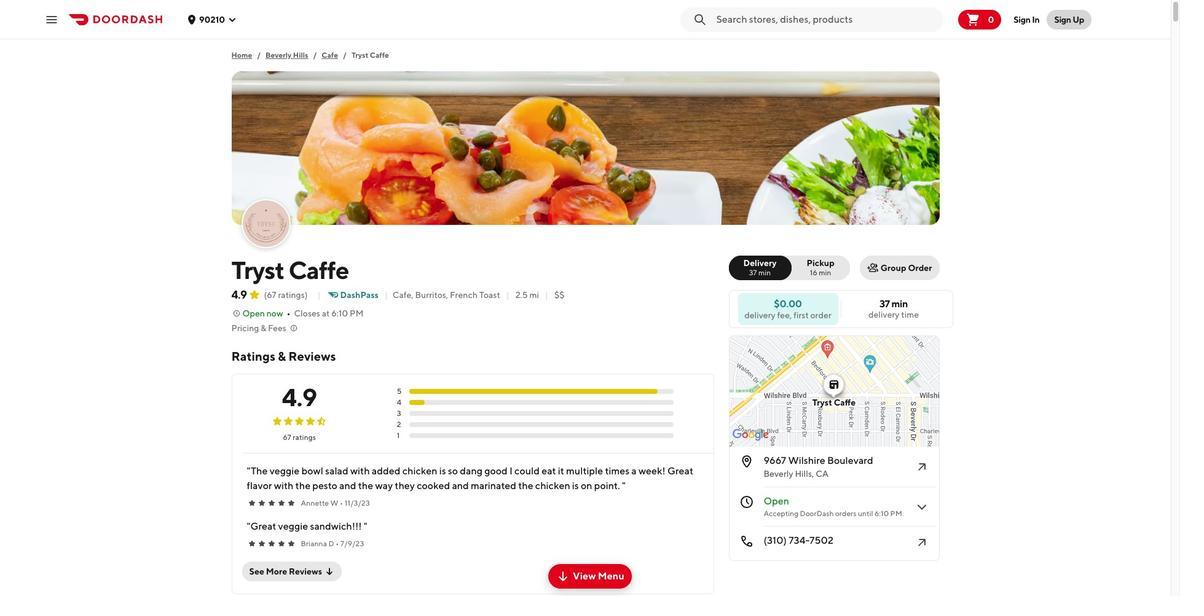 Task type: locate. For each thing, give the bounding box(es) containing it.
ratings)
[[278, 290, 308, 300]]

0 horizontal spatial /
[[257, 50, 261, 60]]

none radio containing pickup
[[784, 256, 850, 280]]

2 delivery from the left
[[745, 310, 776, 320]]

min inside delivery 37 min
[[759, 268, 771, 277]]

0 horizontal spatial sign
[[1014, 14, 1031, 24]]

37
[[749, 268, 757, 277], [880, 298, 890, 310]]

6:10 right 'at'
[[332, 309, 348, 319]]

home link
[[232, 49, 252, 61]]

min down group order button
[[892, 298, 908, 310]]

1 delivery from the left
[[869, 310, 900, 320]]

5
[[397, 387, 402, 396]]

9667 wilshire boulevard beverly hills, ca
[[764, 455, 874, 479]]

0 vertical spatial expand store hours image
[[915, 391, 930, 405]]

open now
[[243, 309, 283, 319]]

boulevard
[[828, 455, 874, 467]]

4.9 up 67 ratings
[[282, 383, 317, 412]]

1 vertical spatial 6:10
[[875, 509, 889, 518]]

0 horizontal spatial min
[[759, 268, 771, 277]]

min for pickup
[[819, 268, 832, 277]]

2 vertical spatial •
[[336, 539, 339, 549]]

caffe
[[370, 50, 389, 60], [289, 256, 349, 285], [834, 398, 856, 408], [834, 398, 856, 408], [834, 398, 856, 408], [834, 398, 856, 408]]

min
[[759, 268, 771, 277], [819, 268, 832, 277], [892, 298, 908, 310]]

min inside pickup 16 min
[[819, 268, 832, 277]]

2.5
[[516, 290, 528, 300]]

1 vertical spatial expand store hours image
[[915, 500, 930, 515]]

1 horizontal spatial pm
[[891, 509, 903, 518]]

1 horizontal spatial sign
[[1055, 14, 1072, 24]]

0 horizontal spatial delivery
[[745, 310, 776, 320]]

0
[[989, 14, 995, 24]]

/
[[257, 50, 261, 60], [313, 50, 317, 60], [343, 50, 347, 60]]

annette
[[301, 499, 329, 508]]

2 expand store hours image from the top
[[915, 500, 930, 515]]

at
[[322, 309, 330, 319]]

0 horizontal spatial 6:10
[[332, 309, 348, 319]]

2 horizontal spatial min
[[892, 298, 908, 310]]

open up the pricing & fees
[[243, 309, 265, 319]]

ratings & reviews
[[232, 349, 336, 363]]

reviews down closes
[[289, 349, 336, 363]]

1 vertical spatial •
[[340, 499, 343, 508]]

sign up
[[1055, 14, 1085, 24]]

beverly left hills
[[266, 50, 292, 60]]

0 vertical spatial 4.9
[[232, 288, 247, 301]]

view menu
[[573, 571, 625, 582]]

1 | from the left
[[318, 290, 321, 300]]

37 inside 37 min delivery time
[[880, 298, 890, 310]]

0 vertical spatial 37
[[749, 268, 757, 277]]

67
[[283, 433, 291, 442]]

pricing & fees button
[[232, 322, 299, 335]]

4.9
[[232, 288, 247, 301], [282, 383, 317, 412]]

reviews for ratings & reviews
[[289, 349, 336, 363]]

•
[[287, 309, 291, 319], [340, 499, 343, 508], [336, 539, 339, 549]]

& for pricing
[[261, 323, 266, 333]]

0 horizontal spatial 4.9
[[232, 288, 247, 301]]

mi
[[530, 290, 539, 300]]

now
[[267, 309, 283, 319]]

delivery left the time
[[869, 310, 900, 320]]

group order button
[[860, 256, 940, 280]]

| left 'cafe,'
[[385, 290, 388, 300]]

pm inside open accepting doordash orders until 6:10 pm
[[891, 509, 903, 518]]

37 left the time
[[880, 298, 890, 310]]

more
[[266, 567, 287, 577]]

1 horizontal spatial 37
[[880, 298, 890, 310]]

6:10
[[332, 309, 348, 319], [875, 509, 889, 518]]

1 horizontal spatial open
[[764, 496, 790, 507]]

2 sign from the left
[[1055, 14, 1072, 24]]

fee,
[[778, 310, 792, 320]]

1 horizontal spatial 6:10
[[875, 509, 889, 518]]

• right w
[[340, 499, 343, 508]]

beverly inside "9667 wilshire boulevard beverly hills, ca"
[[764, 469, 794, 479]]

0 horizontal spatial •
[[287, 309, 291, 319]]

1 vertical spatial pm
[[891, 509, 903, 518]]

pm down dashpass
[[350, 309, 364, 319]]

cafe,
[[393, 290, 414, 300]]

min inside 37 min delivery time
[[892, 298, 908, 310]]

1 vertical spatial reviews
[[289, 567, 322, 577]]

& down the fees
[[278, 349, 286, 363]]

& inside button
[[261, 323, 266, 333]]

dashpass |
[[340, 290, 388, 300]]

1 horizontal spatial min
[[819, 268, 832, 277]]

open inside open accepting doordash orders until 6:10 pm
[[764, 496, 790, 507]]

0 horizontal spatial &
[[261, 323, 266, 333]]

min right 16
[[819, 268, 832, 277]]

orders
[[836, 509, 857, 518]]

• closes at 6:10 pm
[[287, 309, 364, 319]]

1 vertical spatial open
[[764, 496, 790, 507]]

open
[[243, 309, 265, 319], [764, 496, 790, 507]]

1 horizontal spatial beverly
[[764, 469, 794, 479]]

| right "mi"
[[545, 290, 549, 300]]

pickup 16 min
[[807, 258, 835, 277]]

37 up $0.00 delivery fee, first order
[[749, 268, 757, 277]]

1 horizontal spatial &
[[278, 349, 286, 363]]

sign
[[1014, 14, 1031, 24], [1055, 14, 1072, 24]]

ca
[[816, 469, 829, 479]]

90210 button
[[187, 14, 238, 24]]

1 horizontal spatial delivery
[[869, 310, 900, 320]]

order methods option group
[[729, 256, 850, 280]]

3 | from the left
[[507, 290, 510, 300]]

pm right the "until"
[[891, 509, 903, 518]]

min up $0.00 delivery fee, first order
[[759, 268, 771, 277]]

1 horizontal spatial •
[[336, 539, 339, 549]]

first
[[794, 310, 809, 320]]

3 / from the left
[[343, 50, 347, 60]]

0 vertical spatial &
[[261, 323, 266, 333]]

0 horizontal spatial open
[[243, 309, 265, 319]]

beverly down 9667
[[764, 469, 794, 479]]

$0.00
[[774, 298, 802, 310]]

4 | from the left
[[545, 290, 549, 300]]

delivery left fee,
[[745, 310, 776, 320]]

delivery
[[869, 310, 900, 320], [745, 310, 776, 320]]

beverly hills link
[[266, 49, 308, 61]]

9667
[[764, 455, 787, 467]]

0 vertical spatial •
[[287, 309, 291, 319]]

/ right hills
[[313, 50, 317, 60]]

/ right the home
[[257, 50, 261, 60]]

pm
[[350, 309, 364, 319], [891, 509, 903, 518]]

toast
[[480, 290, 500, 300]]

&
[[261, 323, 266, 333], [278, 349, 286, 363]]

None radio
[[729, 256, 792, 280]]

(310) 734-7502
[[764, 535, 834, 547]]

1 horizontal spatial 4.9
[[282, 383, 317, 412]]

4.9 up open now
[[232, 288, 247, 301]]

expand store hours image
[[915, 391, 930, 405], [915, 500, 930, 515]]

0 vertical spatial reviews
[[289, 349, 336, 363]]

open menu image
[[44, 12, 59, 27]]

french
[[450, 290, 478, 300]]

| left 2.5 in the left of the page
[[507, 290, 510, 300]]

reviews right more
[[289, 567, 322, 577]]

see more reviews button
[[242, 562, 342, 582]]

home
[[232, 50, 252, 60]]

• right the d
[[336, 539, 339, 549]]

1
[[397, 431, 400, 440]]

1 vertical spatial beverly
[[764, 469, 794, 479]]

$$
[[555, 290, 565, 300]]

2 horizontal spatial •
[[340, 499, 343, 508]]

0 vertical spatial pm
[[350, 309, 364, 319]]

accepting
[[764, 509, 799, 518]]

/ right cafe
[[343, 50, 347, 60]]

open up accepting
[[764, 496, 790, 507]]

• right now
[[287, 309, 291, 319]]

| up • closes at 6:10 pm
[[318, 290, 321, 300]]

sign left in
[[1014, 14, 1031, 24]]

w
[[331, 499, 339, 508]]

1 sign from the left
[[1014, 14, 1031, 24]]

0 vertical spatial open
[[243, 309, 265, 319]]

2 horizontal spatial /
[[343, 50, 347, 60]]

tryst caffe
[[232, 256, 349, 285], [813, 398, 856, 408], [813, 398, 856, 408], [813, 398, 856, 408], [813, 398, 856, 408]]

tryst
[[352, 50, 369, 60], [232, 256, 284, 285], [813, 398, 833, 408], [813, 398, 833, 408], [813, 398, 833, 408], [813, 398, 833, 408]]

tryst caffe image
[[232, 71, 940, 225], [243, 200, 289, 247]]

reviews inside button
[[289, 567, 322, 577]]

0 horizontal spatial 37
[[749, 268, 757, 277]]

delivery inside $0.00 delivery fee, first order
[[745, 310, 776, 320]]

reviews
[[289, 349, 336, 363], [289, 567, 322, 577]]

0 vertical spatial beverly
[[266, 50, 292, 60]]

$0.00 delivery fee, first order
[[745, 298, 832, 320]]

up
[[1073, 14, 1085, 24]]

0 vertical spatial 6:10
[[332, 309, 348, 319]]

sign left up
[[1055, 14, 1072, 24]]

"
[[247, 466, 251, 477], [622, 480, 626, 492], [247, 521, 251, 533], [364, 521, 368, 533]]

1 vertical spatial 37
[[880, 298, 890, 310]]

map region
[[592, 330, 1064, 488]]

1 vertical spatial 4.9
[[282, 383, 317, 412]]

1 horizontal spatial /
[[313, 50, 317, 60]]

sign in
[[1014, 14, 1040, 24]]

7/9/23
[[341, 539, 364, 549]]

None radio
[[784, 256, 850, 280]]

1 expand store hours image from the top
[[915, 391, 930, 405]]

6:10 right the "until"
[[875, 509, 889, 518]]

1 / from the left
[[257, 50, 261, 60]]

& left the fees
[[261, 323, 266, 333]]

1 vertical spatial &
[[278, 349, 286, 363]]



Task type: vqa. For each thing, say whether or not it's contained in the screenshot.
the topmost "&"
yes



Task type: describe. For each thing, give the bounding box(es) containing it.
order
[[909, 263, 933, 273]]

reviews for see more reviews
[[289, 567, 322, 577]]

annette w • 11/3/23
[[301, 499, 370, 508]]

sign for sign up
[[1055, 14, 1072, 24]]

none radio containing delivery
[[729, 256, 792, 280]]

powered by google image
[[733, 429, 769, 442]]

pricing & fees
[[232, 323, 286, 333]]

hills,
[[795, 469, 814, 479]]

in
[[1033, 14, 1040, 24]]

(67
[[264, 290, 277, 300]]

0 horizontal spatial beverly
[[266, 50, 292, 60]]

find restaurant in google maps image
[[915, 460, 930, 475]]

fees
[[268, 323, 286, 333]]

dashpass
[[340, 290, 379, 300]]

11/3/23
[[345, 499, 370, 508]]

4
[[397, 398, 402, 407]]

view menu button
[[549, 565, 632, 589]]

ratings
[[293, 433, 316, 442]]

home / beverly hills / cafe / tryst caffe
[[232, 50, 389, 60]]

& for ratings
[[278, 349, 286, 363]]

delivery
[[744, 258, 777, 268]]

(67 ratings)
[[264, 290, 308, 300]]

(310)
[[764, 535, 787, 547]]

2 / from the left
[[313, 50, 317, 60]]

open for open now
[[243, 309, 265, 319]]

ratings
[[232, 349, 276, 363]]

pricing
[[232, 323, 259, 333]]

• for annette
[[340, 499, 343, 508]]

3
[[397, 409, 401, 418]]

pickup
[[807, 258, 835, 268]]

• for brianna
[[336, 539, 339, 549]]

delivery 37 min
[[744, 258, 777, 277]]

burritos,
[[415, 290, 448, 300]]

wilshire
[[789, 455, 826, 467]]

90210
[[199, 14, 225, 24]]

closes
[[294, 309, 320, 319]]

menu
[[598, 571, 625, 582]]

brianna
[[301, 539, 327, 549]]

open for open accepting doordash orders until 6:10 pm
[[764, 496, 790, 507]]

" "
[[247, 466, 626, 492]]

37 inside delivery 37 min
[[749, 268, 757, 277]]

Store search: begin typing to search for stores available on DoorDash text field
[[717, 13, 939, 26]]

0 button
[[959, 10, 1002, 29]]

sign for sign in
[[1014, 14, 1031, 24]]

cafe link
[[322, 49, 338, 61]]

37 min delivery time
[[869, 298, 919, 320]]

see more reviews
[[249, 567, 322, 577]]

6:10 inside open accepting doordash orders until 6:10 pm
[[875, 509, 889, 518]]

7502
[[810, 535, 834, 547]]

cafe
[[322, 50, 338, 60]]

open accepting doordash orders until 6:10 pm
[[764, 496, 903, 518]]

until
[[858, 509, 874, 518]]

view
[[573, 571, 596, 582]]

expand store hours image inside "expand store hours" button
[[915, 391, 930, 405]]

order
[[811, 310, 832, 320]]

cafe, burritos, french toast | 2.5 mi | $$
[[393, 290, 565, 300]]

67 ratings
[[283, 433, 316, 442]]

min for delivery
[[759, 268, 771, 277]]

2 | from the left
[[385, 290, 388, 300]]

time
[[902, 310, 919, 320]]

16
[[810, 268, 818, 277]]

expand store hours button
[[732, 378, 937, 418]]

734-
[[789, 535, 810, 547]]

sign in link
[[1007, 7, 1048, 32]]

sign up link
[[1048, 10, 1092, 29]]

delivery inside 37 min delivery time
[[869, 310, 900, 320]]

group
[[881, 263, 907, 273]]

see
[[249, 567, 264, 577]]

group order
[[881, 263, 933, 273]]

2
[[397, 420, 401, 429]]

doordash
[[800, 509, 834, 518]]

0 horizontal spatial pm
[[350, 309, 364, 319]]

call restaurant image
[[915, 535, 930, 550]]

d
[[329, 539, 334, 549]]

brianna d • 7/9/23
[[301, 539, 364, 549]]

hills
[[293, 50, 308, 60]]



